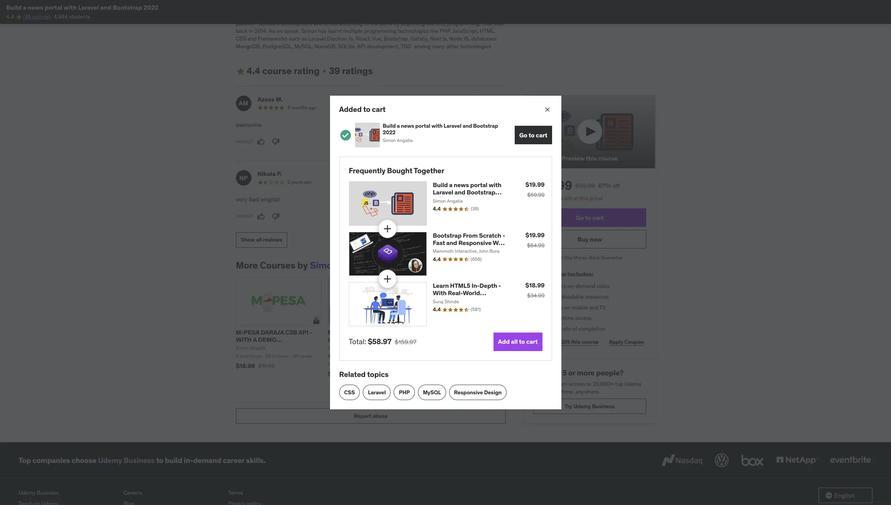 Task type: locate. For each thing, give the bounding box(es) containing it.
responsive left design
[[454, 389, 483, 396]]

access
[[575, 314, 592, 321], [569, 380, 586, 387]]

laravel inside build a hotspot management app with laravel & router os api
[[447, 336, 468, 343]]

cart down price!
[[593, 214, 604, 221]]

1 horizontal spatial 2 years ago
[[429, 179, 453, 185]]

more
[[254, 5, 266, 12], [577, 368, 595, 377]]

learn html5 in-depth - with real-world examples
[[433, 282, 501, 304]]

laravel left "&" at the right of page
[[447, 336, 468, 343]]

$59.99 left left
[[528, 191, 545, 198]]

together
[[414, 166, 445, 175]]

added to cart
[[339, 104, 386, 114]]

0 vertical spatial was
[[395, 12, 404, 19]]

small image
[[826, 492, 833, 499]]

$58.97
[[368, 337, 392, 346]]

he down began at the left top
[[387, 12, 393, 19]]

0 horizontal spatial full
[[351, 0, 360, 4]]

cart inside add all to cart button
[[527, 338, 538, 345]]

total for 12
[[334, 361, 343, 367]]

xsmall image up "share"
[[534, 325, 540, 333]]

1 vertical spatial at
[[574, 195, 578, 202]]

muazam a. ma
[[380, 95, 430, 107]]

at right left
[[574, 195, 578, 202]]

udemy inside the try udemy business link
[[574, 403, 591, 410]]

1 2 years ago from the left
[[288, 179, 312, 185]]

simon angatia down w.
[[433, 198, 463, 204]]

$18.99 down "5 total hours"
[[236, 362, 255, 369]]

$59.99 inside $19.99 $59.99
[[528, 191, 545, 198]]

xsmall image
[[321, 68, 328, 74], [534, 325, 540, 333]]

laravel up "students"
[[78, 3, 99, 11]]

0 horizontal spatial he
[[236, 5, 243, 12]]

helpful? left mark review by azeez m. as helpful icon
[[236, 138, 253, 144]]

news inside build a news portal with laravel and bootstrap 2022 simon angatia
[[401, 122, 414, 129]]

tutor
[[458, 0, 470, 4]]

in right still
[[415, 12, 419, 19]]

careers
[[123, 489, 142, 496]]

business down anywhere.
[[592, 403, 615, 410]]

laravel down topics
[[368, 389, 386, 396]]

design
[[484, 389, 502, 396]]

laravel,electron
[[309, 35, 347, 42]]

0 horizontal spatial lectures
[[272, 353, 289, 359]]

he up the went
[[236, 5, 243, 12]]

a inside simon is  both a college trained and self-taught full stack software developer, programming tutor and mentor. he has more than 4 years experience in programming, having began programming while at the university. he went to university to study bachelor of commerce and its when he was still in campus that he learn't about his passion- software development and acted according to the same by beginning learning programming. that was back in 2014. as we speak, simon has learnt multiple programming technologies like php, javascript, html, css and frameworks such as laravel,electron js, react, vue, bootstrap, gatsby, next js, node js, databases: mongodb, postgresql, mysql, mariadb, sqlite, api development, tdd  among many other technologies
[[272, 0, 274, 4]]

close modal image
[[544, 106, 552, 113]]

1 horizontal spatial all
[[511, 338, 518, 345]]

by right same
[[394, 20, 400, 27]]

4,984
[[54, 13, 68, 20]]

0 vertical spatial by
[[394, 20, 400, 27]]

all
[[256, 236, 262, 243], [511, 338, 518, 345]]

0 vertical spatial technologies
[[398, 28, 429, 34]]

college
[[276, 0, 293, 4]]

0 vertical spatial programming
[[425, 0, 457, 4]]

students
[[69, 13, 90, 20]]

this right preview
[[586, 154, 597, 162]]

bootstrap from scratch - fast and responsive web development link
[[433, 231, 506, 254]]

udemy down "top"
[[19, 489, 36, 496]]

lectures for 36 lectures
[[460, 361, 477, 367]]

guarantee
[[601, 255, 623, 261]]

$59.99 for $18.99 $59.99
[[350, 370, 368, 377]]

apply coupon
[[609, 338, 644, 345]]

0 horizontal spatial -
[[310, 328, 312, 336]]

at up that
[[448, 5, 453, 12]]

2 2 years ago from the left
[[429, 179, 453, 185]]

m-pesa daraja  c2b api - with a demo project(laravel) link
[[236, 328, 312, 351]]

0 vertical spatial go to cart button
[[515, 126, 552, 144]]

xsmall image left 39
[[321, 68, 328, 74]]

2 horizontal spatial -
[[503, 231, 505, 239]]

portal left i
[[416, 122, 431, 129]]

full down access
[[546, 314, 555, 321]]

top companies choose udemy business to build in-demand career skills.
[[19, 456, 266, 465]]

other
[[446, 43, 459, 50]]

in down self-
[[326, 5, 331, 12]]

mysql link
[[418, 385, 446, 400]]

beginning
[[401, 20, 425, 27]]

$19.99 up $64.99
[[526, 231, 545, 239]]

1 vertical spatial $59.99
[[528, 191, 545, 198]]

go to cart button down close modal image
[[515, 126, 552, 144]]

ma
[[380, 99, 390, 107]]

go to cart down price!
[[576, 214, 604, 221]]

1 vertical spatial levels
[[393, 361, 406, 367]]

udemy business
[[19, 489, 59, 496]]

university.
[[464, 5, 488, 12]]

business down companies
[[37, 489, 59, 496]]

0 vertical spatial go
[[520, 131, 528, 139]]

0 vertical spatial 9
[[288, 105, 290, 110]]

ago for azeez m.
[[309, 105, 317, 110]]

databases:
[[472, 35, 498, 42]]

$19.99 up 10
[[534, 177, 573, 193]]

0 vertical spatial 4
[[280, 5, 283, 12]]

mark review by azeez m. as unhelpful image
[[272, 138, 280, 146]]

$18.99 up '$34.99'
[[526, 281, 545, 289]]

0 vertical spatial more
[[254, 5, 266, 12]]

of up 'acted'
[[323, 12, 327, 19]]

js,
[[349, 35, 355, 42]]

simon angatia up "5 total hours"
[[236, 345, 266, 351]]

4.4 down suraj
[[433, 306, 441, 313]]

study
[[286, 12, 299, 19]]

4.4 up fast
[[433, 205, 441, 212]]

was left still
[[395, 12, 404, 19]]

0 horizontal spatial 5
[[236, 353, 239, 359]]

helpful? left 'mark review by kee yong w. as helpful' 'icon'
[[377, 213, 394, 219]]

more courses by simon angatia
[[236, 259, 373, 271]]

udemy business link down "choose"
[[19, 488, 117, 498]]

$59.99 up price!
[[576, 182, 596, 189]]

1 horizontal spatial news
[[401, 122, 414, 129]]

laravel down w.
[[433, 188, 453, 196]]

0 vertical spatial this
[[586, 154, 597, 162]]

1 horizontal spatial demand
[[576, 283, 596, 289]]

&
[[469, 336, 473, 343]]

xsmall image down this
[[534, 293, 540, 301]]

0 vertical spatial of
[[323, 12, 327, 19]]

total right 4.5
[[428, 361, 437, 367]]

$59.99
[[576, 182, 596, 189], [528, 191, 545, 198], [350, 370, 368, 377]]

news inside the build a news portal with laravel and bootstrap 2022 'link'
[[454, 181, 469, 189]]

1 vertical spatial demand
[[193, 456, 221, 465]]

at inside simon is  both a college trained and self-taught full stack software developer, programming tutor and mentor. he has more than 4 years experience in programming, having began programming while at the university. he went to university to study bachelor of commerce and its when he was still in campus that he learn't about his passion- software development and acted according to the same by beginning learning programming. that was back in 2014. as we speak, simon has learnt multiple programming technologies like php, javascript, html, css and frameworks such as laravel,electron js, react, vue, bootstrap, gatsby, next js, node js, databases: mongodb, postgresql, mysql, mariadb, sqlite, api development, tdd  among many other technologies
[[448, 5, 453, 12]]

39 reviews element
[[471, 206, 479, 212]]

1 horizontal spatial 9
[[350, 336, 353, 343]]

lifetime
[[556, 314, 574, 321]]

0 vertical spatial the
[[454, 5, 462, 12]]

portal
[[45, 3, 62, 11], [416, 122, 431, 129], [471, 181, 488, 189]]

course up 18
[[547, 270, 567, 278]]

in down passion- in the left of the page
[[249, 28, 253, 34]]

$19.99 down 23
[[258, 362, 275, 369]]

demand down includes: at right bottom
[[576, 283, 596, 289]]

$59.99 inside '$18.99 $59.99'
[[350, 370, 368, 377]]

2022
[[144, 3, 159, 11], [383, 129, 396, 136], [433, 196, 448, 204], [397, 336, 412, 343]]

$19.99 inside $18.99 $19.99
[[258, 362, 275, 369]]

$18.99 down 12 total hours
[[328, 370, 347, 378]]

0 horizontal spatial go
[[520, 131, 528, 139]]

he
[[236, 5, 243, 12], [489, 5, 496, 12]]

began
[[384, 5, 399, 12]]

(656)
[[471, 256, 482, 262]]

4.4 down mammoth
[[433, 256, 441, 263]]

os
[[495, 336, 503, 343]]

web
[[493, 239, 506, 246]]

0 vertical spatial css
[[236, 35, 246, 42]]

udemy right try
[[574, 403, 591, 410]]

anywhere.
[[576, 388, 600, 395]]

2022 inside build a news portal with laravel and bootstrap 2022
[[433, 196, 448, 204]]

css down related
[[344, 389, 355, 396]]

api inside simon is  both a college trained and self-taught full stack software developer, programming tutor and mentor. he has more than 4 years experience in programming, having began programming while at the university. he went to university to study bachelor of commerce and its when he was still in campus that he learn't about his passion- software development and acted according to the same by beginning learning programming. that was back in 2014. as we speak, simon has learnt multiple programming technologies like php, javascript, html, css and frameworks such as laravel,electron js, react, vue, bootstrap, gatsby, next js, node js, databases: mongodb, postgresql, mysql, mariadb, sqlite, api development, tdd  among many other technologies
[[357, 43, 366, 50]]

api down react,
[[357, 43, 366, 50]]

$18.99 inside added to cart dialog
[[526, 281, 545, 289]]

1 horizontal spatial simon angatia
[[433, 198, 463, 204]]

mongodb,
[[236, 43, 261, 50]]

and inside access on mobile and tv full lifetime access
[[590, 304, 599, 311]]

1 vertical spatial in
[[415, 12, 419, 19]]

0 vertical spatial go to cart
[[520, 131, 548, 139]]

0 vertical spatial xsmall image
[[321, 68, 328, 74]]

bought
[[387, 166, 413, 175]]

1 vertical spatial news
[[401, 122, 414, 129]]

2 awesome from the left
[[377, 121, 403, 128]]

xsmall image
[[534, 283, 540, 290], [534, 293, 540, 301]]

left
[[564, 195, 572, 202]]

this
[[586, 154, 597, 162], [580, 195, 589, 202], [571, 338, 581, 345]]

0 horizontal spatial api
[[299, 328, 309, 336]]

1 horizontal spatial levels
[[393, 361, 406, 367]]

2 horizontal spatial api
[[420, 343, 430, 351]]

helpful? left mark review by nikola p. as helpful image
[[236, 213, 253, 219]]

this left price!
[[580, 195, 589, 202]]

total right "12"
[[334, 361, 343, 367]]

frameworks
[[258, 35, 288, 42]]

build a news portal with laravel and bootstrap 2022 up (39)
[[433, 181, 502, 204]]

full inside simon is  both a college trained and self-taught full stack software developer, programming tutor and mentor. he has more than 4 years experience in programming, having began programming while at the university. he went to university to study bachelor of commerce and its when he was still in campus that he learn't about his passion- software development and acted according to the same by beginning learning programming. that was back in 2014. as we speak, simon has learnt multiple programming technologies like php, javascript, html, css and frameworks such as laravel,electron js, react, vue, bootstrap, gatsby, next js, node js, databases: mongodb, postgresql, mysql, mariadb, sqlite, api development, tdd  among many other technologies
[[351, 0, 360, 4]]

1 xsmall image from the top
[[534, 283, 540, 290]]

box image
[[740, 452, 766, 469]]

5 left or
[[563, 368, 567, 377]]

to inside button
[[519, 338, 525, 345]]

gift this course
[[561, 338, 599, 345]]

when
[[373, 12, 386, 19]]

1 vertical spatial of
[[573, 325, 577, 332]]

build inside build a news portal with laravel and bootstrap 2022 simon angatia
[[383, 122, 396, 129]]

1 vertical spatial udemy business link
[[19, 488, 117, 498]]

5 down with
[[236, 353, 239, 359]]

hours up $18.99 $19.99
[[250, 353, 262, 359]]

udemy right top
[[625, 380, 642, 387]]

1 horizontal spatial api
[[357, 43, 366, 50]]

4.4 right "medium" icon
[[247, 65, 260, 77]]

xsmall image for 4
[[534, 293, 540, 301]]

lectures right 36
[[460, 361, 477, 367]]

1 vertical spatial all
[[387, 361, 392, 367]]

9 months ago
[[288, 105, 317, 110]]

1 he from the left
[[387, 12, 393, 19]]

1 awesome from the left
[[236, 121, 262, 128]]

programming up the while
[[425, 0, 457, 4]]

loved
[[434, 121, 449, 128]]

he right that
[[452, 12, 458, 19]]

bootstrap from scratch - fast and responsive web development
[[433, 231, 506, 254]]

all levels right the 23 lectures
[[293, 353, 312, 359]]

years for np
[[291, 179, 303, 185]]

1 horizontal spatial all levels
[[387, 361, 406, 367]]

responsive design
[[454, 389, 502, 396]]

postgresql,
[[263, 43, 293, 50]]

$59.99 inside $19.99 $59.99 67% off
[[576, 182, 596, 189]]

with inside build a news portal with laravel and bootstrap 2022 simon angatia
[[432, 122, 443, 129]]

mark review by azeez m. as helpful image
[[257, 138, 265, 146]]

programming down developer,
[[401, 5, 433, 12]]

30-day money-back guarantee
[[557, 255, 623, 261]]

1 vertical spatial business
[[124, 456, 155, 465]]

1 vertical spatial 9
[[350, 336, 353, 343]]

simon angatia for frequently bought together
[[433, 198, 463, 204]]

helpful? for awesome
[[236, 138, 253, 144]]

the down when at the left of page
[[370, 20, 378, 27]]

levels
[[299, 353, 312, 359], [393, 361, 406, 367]]

all inside added to cart dialog
[[511, 338, 518, 345]]

$59.99 down 62
[[350, 370, 368, 377]]

in
[[326, 5, 331, 12], [415, 12, 419, 19], [249, 28, 253, 34]]

2 vertical spatial $59.99
[[350, 370, 368, 377]]

simon angatia link
[[310, 259, 373, 271]]

2022 inside build a news portal with laravel and bootstrap 2022 simon angatia
[[383, 129, 396, 136]]

bootstrap inside build  developer's blog with laravel 9 and bootstrap 2022 simon angatia
[[367, 336, 396, 343]]

(581)
[[471, 306, 481, 312]]

$19.99 $59.99
[[526, 181, 545, 198]]

go
[[520, 131, 528, 139], [576, 214, 584, 221]]

certificate of completion
[[546, 325, 606, 332]]

0 horizontal spatial portal
[[45, 3, 62, 11]]

responsive up interactive,
[[459, 239, 492, 246]]

lectures right 23
[[272, 353, 289, 359]]

0 vertical spatial all
[[293, 353, 298, 359]]

the down tutor
[[454, 5, 462, 12]]

this right gift
[[571, 338, 581, 345]]

api up 4.5
[[420, 343, 430, 351]]

months
[[291, 105, 308, 110]]

5 total hours
[[236, 353, 262, 359]]

2 vertical spatial portal
[[471, 181, 488, 189]]

responsive design link
[[449, 385, 507, 400]]

he
[[387, 12, 393, 19], [452, 12, 458, 19]]

- right scratch in the top right of the page
[[503, 231, 505, 239]]

choose
[[72, 456, 96, 465]]

2 vertical spatial news
[[454, 181, 469, 189]]

access down or
[[569, 380, 586, 387]]

report abuse button
[[236, 408, 506, 424]]

0 vertical spatial news
[[28, 3, 43, 11]]

23
[[266, 353, 271, 359]]

0 vertical spatial access
[[575, 314, 592, 321]]

2 years ago for nikola p.
[[288, 179, 312, 185]]

more down both
[[254, 5, 266, 12]]

2 horizontal spatial $18.99
[[526, 281, 545, 289]]

- inside bootstrap from scratch - fast and responsive web development
[[503, 231, 505, 239]]

1 2 from the left
[[288, 179, 290, 185]]

and inside bootstrap from scratch - fast and responsive web development
[[447, 239, 457, 246]]

i
[[431, 121, 432, 128]]

1 horizontal spatial portal
[[416, 122, 431, 129]]

his
[[491, 12, 498, 19]]

has up laravel,electron
[[318, 28, 327, 34]]

4.4 for learn
[[433, 306, 441, 313]]

1 horizontal spatial by
[[394, 20, 400, 27]]

2 horizontal spatial lectures
[[460, 361, 477, 367]]

2 2 from the left
[[429, 179, 432, 185]]

0 horizontal spatial technologies
[[398, 28, 429, 34]]

0 vertical spatial $59.99
[[576, 182, 596, 189]]

(39)
[[471, 206, 479, 212]]

more right or
[[577, 368, 595, 377]]

0 horizontal spatial was
[[395, 12, 404, 19]]

1 horizontal spatial total
[[334, 361, 343, 367]]

0 vertical spatial levels
[[299, 353, 312, 359]]

2 horizontal spatial in
[[415, 12, 419, 19]]

of up gift this course at right bottom
[[573, 325, 577, 332]]

helpful?
[[236, 138, 253, 144], [377, 138, 394, 144], [236, 213, 253, 219], [377, 213, 394, 219]]

0 horizontal spatial the
[[370, 20, 378, 27]]

2 horizontal spatial $59.99
[[576, 182, 596, 189]]

examples
[[433, 297, 461, 304]]

john
[[479, 248, 489, 254]]

0 horizontal spatial demand
[[193, 456, 221, 465]]

1 horizontal spatial 2
[[429, 179, 432, 185]]

access down mobile
[[575, 314, 592, 321]]

0 horizontal spatial has
[[244, 5, 253, 12]]

this for preview
[[586, 154, 597, 162]]

demand left career
[[193, 456, 221, 465]]

-
[[503, 231, 505, 239], [499, 282, 501, 289], [310, 328, 312, 336]]

awesome up the mark review by muazam a. as helpful image
[[377, 121, 403, 128]]

2 xsmall image from the top
[[534, 293, 540, 301]]

world
[[463, 289, 480, 297]]

mark review by nikola p. as helpful image
[[257, 212, 265, 220]]

portal up (39)
[[471, 181, 488, 189]]

656 reviews element
[[471, 256, 482, 263]]

0 horizontal spatial by
[[298, 259, 308, 271]]

cart right add
[[527, 338, 538, 345]]

programming up vue,
[[364, 28, 397, 34]]

portal up 4,984
[[45, 3, 62, 11]]

1 vertical spatial xsmall image
[[534, 293, 540, 301]]

581 reviews element
[[471, 306, 481, 313]]

full up programming,
[[351, 0, 360, 4]]

total up $18.99 $19.99
[[240, 353, 249, 359]]

- right depth
[[499, 282, 501, 289]]

1 horizontal spatial css
[[344, 389, 355, 396]]

build a news portal with laravel and bootstrap 2022 up "students"
[[6, 3, 159, 11]]

more inside simon is  both a college trained and self-taught full stack software developer, programming tutor and mentor. he has more than 4 years experience in programming, having began programming while at the university. he went to university to study bachelor of commerce and its when he was still in campus that he learn't about his passion- software development and acted according to the same by beginning learning programming. that was back in 2014. as we speak, simon has learnt multiple programming technologies like php, javascript, html, css and frameworks such as laravel,electron js, react, vue, bootstrap, gatsby, next js, node js, databases: mongodb, postgresql, mysql, mariadb, sqlite, api development, tdd  among many other technologies
[[254, 5, 266, 12]]

bootstrap inside build a news portal with laravel and bootstrap 2022
[[467, 188, 496, 196]]

total for 5
[[240, 353, 249, 359]]

all levels up topics
[[387, 361, 406, 367]]

all up topics
[[387, 361, 392, 367]]

0 vertical spatial api
[[357, 43, 366, 50]]

course inside "button"
[[599, 154, 618, 162]]

simon angatia inside added to cart dialog
[[433, 198, 463, 204]]

course up 67%
[[599, 154, 618, 162]]

laravel inside laravel "link"
[[368, 389, 386, 396]]

1 vertical spatial all
[[511, 338, 518, 345]]

nasdaq image
[[660, 452, 704, 469]]

html,
[[480, 28, 496, 34]]

this inside "button"
[[586, 154, 597, 162]]

xsmall image up '$34.99'
[[534, 283, 540, 290]]

simon angatia
[[433, 198, 463, 204], [236, 345, 266, 351]]

or
[[569, 368, 576, 377]]

0 horizontal spatial more
[[254, 5, 266, 12]]

he down mentor.
[[489, 5, 496, 12]]

0 horizontal spatial $59.99
[[350, 370, 368, 377]]

all for to
[[511, 338, 518, 345]]

0 horizontal spatial 2 years ago
[[288, 179, 312, 185]]

0 vertical spatial $18.99
[[526, 281, 545, 289]]

laravel link
[[363, 385, 391, 400]]

1 vertical spatial portal
[[416, 122, 431, 129]]

show
[[241, 236, 255, 243]]

1 vertical spatial has
[[318, 28, 327, 34]]

0 horizontal spatial all
[[293, 353, 298, 359]]

php,
[[440, 28, 452, 34]]

with inside build a hotspot management app with laravel & router os api
[[433, 336, 446, 343]]

0 vertical spatial business
[[592, 403, 615, 410]]

english button
[[819, 488, 873, 503]]

0 vertical spatial at
[[448, 5, 453, 12]]

awesome for awesome course.... i loved it...
[[377, 121, 403, 128]]

laravel inside build a news portal with laravel and bootstrap 2022
[[433, 188, 453, 196]]

udemy business link up careers at the bottom
[[98, 456, 155, 465]]

angatia inside build a news portal with laravel and bootstrap 2022 simon angatia
[[397, 137, 413, 143]]

by inside simon is  both a college trained and self-taught full stack software developer, programming tutor and mentor. he has more than 4 years experience in programming, having began programming while at the university. he went to university to study bachelor of commerce and its when he was still in campus that he learn't about his passion- software development and acted according to the same by beginning learning programming. that was back in 2014. as we speak, simon has learnt multiple programming technologies like php, javascript, html, css and frameworks such as laravel,electron js, react, vue, bootstrap, gatsby, next js, node js, databases: mongodb, postgresql, mysql, mariadb, sqlite, api development, tdd  among many other technologies
[[394, 20, 400, 27]]

1 vertical spatial all levels
[[387, 361, 406, 367]]

4 down college
[[280, 5, 283, 12]]

daraja
[[261, 328, 284, 336]]

1 vertical spatial build a news portal with laravel and bootstrap 2022
[[433, 181, 502, 204]]

technologies down beginning
[[398, 28, 429, 34]]

$19.99 for $19.99 $59.99
[[526, 181, 545, 188]]

awesome up mark review by azeez m. as helpful icon
[[236, 121, 262, 128]]

0 horizontal spatial 4
[[280, 5, 283, 12]]

1 horizontal spatial he
[[452, 12, 458, 19]]

1 horizontal spatial full
[[546, 314, 555, 321]]

netapp image
[[775, 452, 819, 469]]

laravel inside build a news portal with laravel and bootstrap 2022 simon angatia
[[444, 122, 462, 129]]

2 horizontal spatial portal
[[471, 181, 488, 189]]

build a news portal with laravel and bootstrap 2022
[[6, 3, 159, 11], [433, 181, 502, 204]]

2 for nikola p.
[[288, 179, 290, 185]]

with
[[64, 3, 77, 11], [432, 122, 443, 129], [489, 181, 502, 189], [394, 328, 406, 336], [433, 336, 446, 343]]

having
[[367, 5, 383, 12]]

api right "c2b"
[[299, 328, 309, 336]]

and
[[313, 0, 322, 4], [471, 0, 480, 4], [100, 3, 111, 11], [355, 12, 364, 19], [314, 20, 323, 27], [248, 35, 257, 42], [463, 122, 472, 129], [455, 188, 466, 196], [447, 239, 457, 246], [590, 304, 599, 311], [355, 336, 366, 343]]



Task type: vqa. For each thing, say whether or not it's contained in the screenshot.


Task type: describe. For each thing, give the bounding box(es) containing it.
simon inside build a news portal with laravel and bootstrap 2022 simon angatia
[[383, 137, 396, 143]]

2014.
[[255, 28, 268, 34]]

and inside build a news portal with laravel and bootstrap 2022 simon angatia
[[463, 122, 472, 129]]

js,
[[464, 35, 470, 42]]

36
[[454, 361, 459, 367]]

mark review by kee yong w. as unhelpful image
[[413, 212, 421, 220]]

m-
[[236, 328, 244, 336]]

php
[[399, 389, 410, 396]]

such
[[289, 35, 300, 42]]

1 horizontal spatial the
[[454, 5, 462, 12]]

and inside build  developer's blog with laravel 9 and bootstrap 2022 simon angatia
[[355, 336, 366, 343]]

1 vertical spatial 4
[[546, 293, 549, 300]]

1 vertical spatial was
[[494, 20, 504, 27]]

cart right "added"
[[372, 104, 386, 114]]

awesome for awesome
[[236, 121, 262, 128]]

build inside build a news portal with laravel and bootstrap 2022
[[433, 181, 448, 189]]

its
[[366, 12, 372, 19]]

api inside m-pesa daraja  c2b api - with a demo project(laravel)
[[299, 328, 309, 336]]

added
[[339, 104, 362, 114]]

bootstrap inside bootstrap from scratch - fast and responsive web development
[[433, 231, 462, 239]]

hours for 12 total hours
[[344, 361, 356, 367]]

$19.99 $64.99
[[526, 231, 545, 249]]

mark review by nikola p. as unhelpful image
[[272, 212, 280, 220]]

with inside the build a news portal with laravel and bootstrap 2022 'link'
[[489, 181, 502, 189]]

mark review by muazam a. as helpful image
[[399, 138, 406, 146]]

to inside training 5 or more people? get your team access to 25,000+ top udemy courses anytime, anywhere.
[[587, 380, 592, 387]]

added to cart dialog
[[330, 96, 562, 410]]

1 horizontal spatial of
[[573, 325, 577, 332]]

m-pesa daraja  c2b api - with a demo project(laravel)
[[236, 328, 312, 351]]

1 vertical spatial technologies
[[460, 43, 491, 50]]

vue,
[[372, 35, 383, 42]]

gatsby,
[[411, 35, 429, 42]]

bootstrap inside build a news portal with laravel and bootstrap 2022 simon angatia
[[473, 122, 498, 129]]

back
[[590, 255, 600, 261]]

4.4 for bootstrap
[[433, 256, 441, 263]]

udemy inside training 5 or more people? get your team access to 25,000+ top udemy courses anytime, anywhere.
[[625, 380, 642, 387]]

report
[[354, 412, 371, 419]]

$18.99 for m-pesa daraja  c2b api - with a demo project(laravel)
[[236, 362, 255, 369]]

project(laravel)
[[236, 343, 293, 351]]

share button
[[534, 334, 553, 350]]

english
[[261, 195, 281, 203]]

api inside build a hotspot management app with laravel & router os api
[[420, 343, 430, 351]]

certificate
[[546, 325, 571, 332]]

on
[[565, 304, 571, 311]]

blog
[[379, 328, 392, 336]]

$18.99 $19.99
[[236, 362, 275, 369]]

experience
[[298, 5, 325, 12]]

1 vertical spatial programming
[[401, 5, 433, 12]]

access inside training 5 or more people? get your team access to 25,000+ top udemy courses anytime, anywhere.
[[569, 380, 586, 387]]

mysql
[[423, 389, 441, 396]]

more inside training 5 or more people? get your team access to 25,000+ top udemy courses anytime, anywhere.
[[577, 368, 595, 377]]

coupon
[[625, 338, 644, 345]]

interactive,
[[455, 248, 478, 254]]

preview
[[562, 154, 585, 162]]

12
[[328, 361, 333, 367]]

mark review by kee yong w. as helpful image
[[399, 212, 406, 220]]

add all to cart
[[498, 338, 538, 345]]

yong
[[411, 170, 425, 178]]

udemy right "choose"
[[98, 456, 122, 465]]

of inside simon is  both a college trained and self-taught full stack software developer, programming tutor and mentor. he has more than 4 years experience in programming, having began programming while at the university. he went to university to study bachelor of commerce and its when he was still in campus that he learn't about his passion- software development and acted according to the same by beginning learning programming. that was back in 2014. as we speak, simon has learnt multiple programming technologies like php, javascript, html, css and frameworks such as laravel,electron js, react, vue, bootstrap, gatsby, next js, node js, databases: mongodb, postgresql, mysql, mariadb, sqlite, api development, tdd  among many other technologies
[[323, 12, 327, 19]]

4,984 students
[[54, 13, 90, 20]]

build inside build a hotspot management app with laravel & router os api
[[420, 328, 435, 336]]

all for reviews
[[256, 236, 262, 243]]

0 horizontal spatial all levels
[[293, 353, 312, 359]]

eventbrite image
[[829, 452, 873, 469]]

1 vertical spatial go
[[576, 214, 584, 221]]

xsmall image for 18
[[534, 283, 540, 290]]

- inside m-pesa daraja  c2b api - with a demo project(laravel)
[[310, 328, 312, 336]]

according
[[339, 20, 363, 27]]

$64.99
[[527, 242, 545, 249]]

1 horizontal spatial in
[[326, 5, 331, 12]]

cart down close modal image
[[536, 131, 548, 139]]

0 vertical spatial 5
[[236, 353, 239, 359]]

- inside learn html5 in-depth - with real-world examples
[[499, 282, 501, 289]]

portal inside build a news portal with laravel and bootstrap 2022 simon angatia
[[416, 122, 431, 129]]

learn't
[[459, 12, 474, 19]]

helpful? for good!
[[377, 213, 394, 219]]

bura
[[490, 248, 500, 254]]

39
[[329, 65, 340, 77]]

ago for nikola p.
[[304, 179, 312, 185]]

nikola p.
[[258, 170, 282, 178]]

mariadb,
[[315, 43, 337, 50]]

2 vertical spatial programming
[[364, 28, 397, 34]]

years for kw
[[432, 179, 444, 185]]

0 vertical spatial udemy business link
[[98, 456, 155, 465]]

try
[[565, 403, 573, 410]]

go to cart button inside added to cart dialog
[[515, 126, 552, 144]]

bad
[[249, 195, 259, 203]]

angatia inside build  developer's blog with laravel 9 and bootstrap 2022 simon angatia
[[342, 345, 358, 351]]

programming,
[[332, 5, 366, 12]]

4.4 left (39
[[6, 13, 14, 20]]

preview this course
[[562, 154, 618, 162]]

hours for 4.5 total hours
[[438, 361, 450, 367]]

get
[[534, 380, 543, 387]]

depth
[[480, 282, 497, 289]]

1 horizontal spatial business
[[124, 456, 155, 465]]

development,
[[367, 43, 400, 50]]

helpful? for awesome course.... i loved it...
[[377, 138, 394, 144]]

1 horizontal spatial at
[[574, 195, 578, 202]]

access inside access on mobile and tv full lifetime access
[[575, 314, 592, 321]]

years inside simon is  both a college trained and self-taught full stack software developer, programming tutor and mentor. he has more than 4 years experience in programming, having began programming while at the university. he went to university to study bachelor of commerce and its when he was still in campus that he learn't about his passion- software development and acted according to the same by beginning learning programming. that was back in 2014. as we speak, simon has learnt multiple programming technologies like php, javascript, html, css and frameworks such as laravel,electron js, react, vue, bootstrap, gatsby, next js, node js, databases: mongodb, postgresql, mysql, mariadb, sqlite, api development, tdd  among many other technologies
[[284, 5, 297, 12]]

$18.99 $59.99
[[328, 370, 368, 378]]

4.3
[[328, 353, 336, 360]]

css inside simon is  both a college trained and self-taught full stack software developer, programming tutor and mentor. he has more than 4 years experience in programming, having began programming while at the university. he went to university to study bachelor of commerce and its when he was still in campus that he learn't about his passion- software development and acted according to the same by beginning learning programming. that was back in 2014. as we speak, simon has learnt multiple programming technologies like php, javascript, html, css and frameworks such as laravel,electron js, react, vue, bootstrap, gatsby, next js, node js, databases: mongodb, postgresql, mysql, mariadb, sqlite, api development, tdd  among many other technologies
[[236, 35, 246, 42]]

0 vertical spatial demand
[[576, 283, 596, 289]]

build a news portal with laravel and bootstrap 2022 inside added to cart dialog
[[433, 181, 502, 204]]

$59.99 for $19.99 $59.99
[[528, 191, 545, 198]]

simon angatia for more courses by
[[236, 345, 266, 351]]

includes:
[[568, 270, 594, 278]]

go inside added to cart dialog
[[520, 131, 528, 139]]

2022 inside build  developer's blog with laravel 9 and bootstrap 2022 simon angatia
[[397, 336, 412, 343]]

a inside build a hotspot management app with laravel & router os api
[[436, 328, 440, 336]]

1 horizontal spatial go to cart
[[576, 214, 604, 221]]

$19.99 for $19.99 $59.99 67% off
[[534, 177, 573, 193]]

full inside access on mobile and tv full lifetime access
[[546, 314, 555, 321]]

scratch
[[479, 231, 502, 239]]

lectures for 62 lectures
[[366, 361, 383, 367]]

build a news portal with laravel and bootstrap 2022 image
[[355, 123, 380, 148]]

a inside build a news portal with laravel and bootstrap 2022 simon angatia
[[397, 122, 400, 129]]

0 horizontal spatial in
[[249, 28, 253, 34]]

and inside build a news portal with laravel and bootstrap 2022
[[455, 188, 466, 196]]

buy now
[[578, 235, 602, 243]]

1 he from the left
[[236, 5, 243, 12]]

$34.99
[[528, 292, 545, 299]]

$19.99 for $19.99 $64.99
[[526, 231, 545, 239]]

lectures for 23 lectures
[[272, 353, 289, 359]]

courses
[[260, 259, 296, 271]]

training
[[534, 368, 561, 377]]

1 vertical spatial go to cart button
[[534, 208, 646, 227]]

5 inside training 5 or more people? get your team access to 25,000+ top udemy courses anytime, anywhere.
[[563, 368, 567, 377]]

helpful? for very bad english
[[236, 213, 253, 219]]

taught
[[334, 0, 350, 4]]

related
[[339, 369, 366, 379]]

4 inside simon is  both a college trained and self-taught full stack software developer, programming tutor and mentor. he has more than 4 years experience in programming, having began programming while at the university. he went to university to study bachelor of commerce and its when he was still in campus that he learn't about his passion- software development and acted according to the same by beginning learning programming. that was back in 2014. as we speak, simon has learnt multiple programming technologies like php, javascript, html, css and frameworks such as laravel,electron js, react, vue, bootstrap, gatsby, next js, node js, databases: mongodb, postgresql, mysql, mariadb, sqlite, api development, tdd  among many other technologies
[[280, 5, 283, 12]]

1 horizontal spatial all
[[387, 361, 392, 367]]

mentor.
[[482, 0, 500, 4]]

buy
[[578, 235, 589, 243]]

alarm image
[[534, 195, 540, 201]]

suraj shinde
[[433, 298, 459, 304]]

medium image
[[236, 67, 245, 76]]

react,
[[356, 35, 371, 42]]

$59.99 for $19.99 $59.99 67% off
[[576, 182, 596, 189]]

css inside css link
[[344, 389, 355, 396]]

0 vertical spatial build a news portal with laravel and bootstrap 2022
[[6, 3, 159, 11]]

1 vertical spatial this
[[580, 195, 589, 202]]

terms link
[[228, 488, 327, 498]]

2 horizontal spatial business
[[592, 403, 615, 410]]

show all reviews button
[[236, 232, 287, 248]]

try udemy business
[[565, 403, 615, 410]]

go to cart inside added to cart dialog
[[520, 131, 548, 139]]

2 vertical spatial business
[[37, 489, 59, 496]]

completion
[[579, 325, 606, 332]]

kee yong w.
[[399, 170, 434, 178]]

18 hours on-demand video
[[546, 283, 610, 289]]

0 horizontal spatial 9
[[288, 105, 290, 110]]

top
[[615, 380, 624, 387]]

build inside build  developer's blog with laravel 9 and bootstrap 2022 simon angatia
[[328, 328, 343, 336]]

2 for kee yong w.
[[429, 179, 432, 185]]

0 horizontal spatial levels
[[299, 353, 312, 359]]

2 he from the left
[[452, 12, 458, 19]]

stack
[[361, 0, 375, 4]]

4.4 for build
[[433, 205, 441, 212]]

36 lectures
[[454, 361, 477, 367]]

kee
[[399, 170, 410, 178]]

hours for 5 total hours
[[250, 353, 262, 359]]

1 vertical spatial responsive
[[454, 389, 483, 396]]

campus
[[421, 12, 440, 19]]

software
[[376, 0, 397, 4]]

responsive inside bootstrap from scratch - fast and responsive web development
[[459, 239, 492, 246]]

hours right 10
[[548, 195, 563, 202]]

simon inside build  developer's blog with laravel 9 and bootstrap 2022 simon angatia
[[328, 345, 341, 351]]

developer's
[[344, 328, 378, 336]]

more
[[236, 259, 258, 271]]

ago for kee yong w.
[[445, 179, 453, 185]]

2 vertical spatial $18.99
[[328, 370, 347, 378]]

sqlite,
[[338, 43, 356, 50]]

0 horizontal spatial news
[[28, 3, 43, 11]]

that
[[482, 20, 493, 27]]

total for 4.5
[[428, 361, 437, 367]]

course down postgresql,
[[262, 65, 292, 77]]

terms
[[228, 489, 243, 496]]

course down completion
[[582, 338, 599, 345]]

this course includes:
[[534, 270, 594, 278]]

1 vertical spatial xsmall image
[[534, 325, 540, 333]]

hours right 18
[[553, 283, 566, 289]]

1 vertical spatial by
[[298, 259, 308, 271]]

volkswagen image
[[714, 452, 731, 469]]

a inside build a news portal with laravel and bootstrap 2022
[[449, 181, 453, 189]]

course....
[[405, 121, 429, 128]]

with inside build  developer's blog with laravel 9 and bootstrap 2022 simon angatia
[[394, 328, 406, 336]]

$18.99 for learn html5 in-depth - with real-world examples
[[526, 281, 545, 289]]

2 he from the left
[[489, 5, 496, 12]]

gift this course link
[[559, 334, 601, 350]]

c2b
[[285, 328, 297, 336]]

62
[[360, 361, 365, 367]]

laravel inside build  developer's blog with laravel 9 and bootstrap 2022 simon angatia
[[328, 336, 348, 343]]

bachelor
[[300, 12, 321, 19]]

2 years ago for kee yong w.
[[429, 179, 453, 185]]

this for gift
[[571, 338, 581, 345]]

next
[[430, 35, 442, 42]]

fast
[[433, 239, 445, 246]]

build a news portal with laravel and bootstrap 2022 link
[[433, 181, 502, 204]]

0 vertical spatial has
[[244, 5, 253, 12]]

a.
[[424, 95, 430, 103]]

9 inside build  developer's blog with laravel 9 and bootstrap 2022 simon angatia
[[350, 336, 353, 343]]

portal inside build a news portal with laravel and bootstrap 2022
[[471, 181, 488, 189]]



